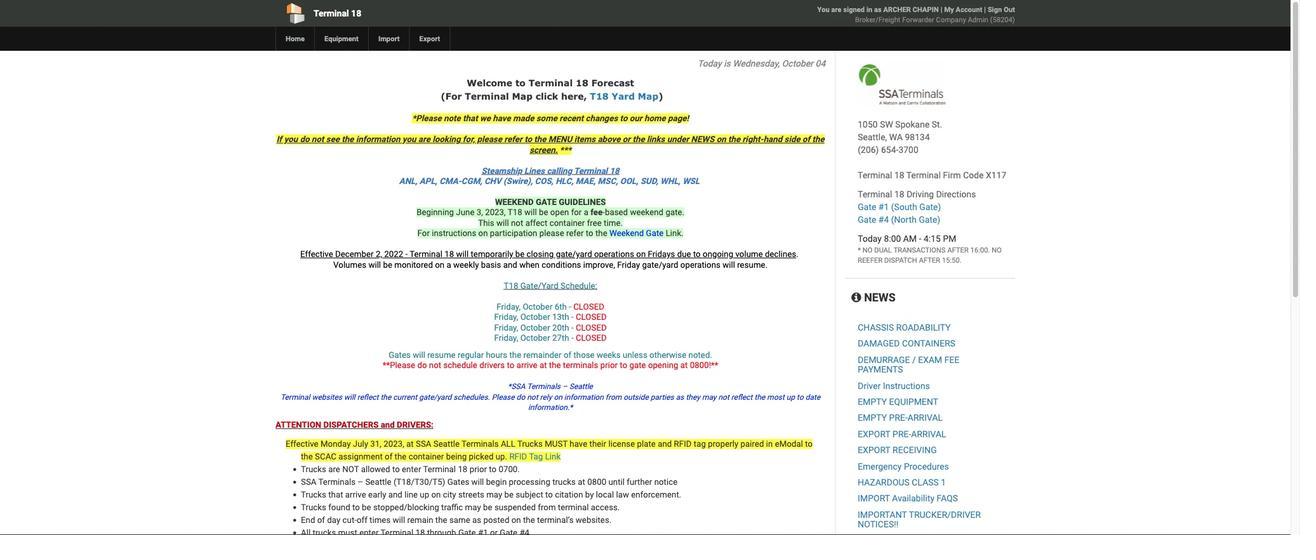 Task type: describe. For each thing, give the bounding box(es) containing it.
hours
[[486, 350, 508, 360]]

december
[[335, 249, 374, 259]]

found
[[329, 503, 350, 513]]

at inside trucks are not allowed to enter terminal 18 prior to 0700. ssa terminals – seattle (t18/t30/t5) gates will begin processing trucks at 0800 until further notice trucks that arrive early and line up on city streets may be subject to citation by local law enforcement. trucks found to be stopped/blocking traffic may be suspended from terminal access. end of day cut-off times will remain the same as posted on the terminal's websites.
[[578, 477, 586, 487]]

not left rely
[[527, 393, 538, 402]]

0 horizontal spatial after
[[919, 256, 941, 265]]

monitored
[[395, 260, 433, 270]]

directions
[[937, 189, 977, 199]]

2 empty from the top
[[858, 413, 887, 423]]

on up friday
[[637, 249, 646, 259]]

18 down 3700
[[895, 170, 905, 180]]

calling
[[547, 166, 572, 176]]

unless
[[623, 350, 648, 360]]

prior inside trucks are not allowed to enter terminal 18 prior to 0700. ssa terminals – seattle (t18/t30/t5) gates will begin processing trucks at 0800 until further notice trucks that arrive early and line up on city streets may be subject to citation by local law enforcement. trucks found to be stopped/blocking traffic may be suspended from terminal access. end of day cut-off times will remain the same as posted on the terminal's websites.
[[470, 465, 487, 475]]

closing
[[527, 249, 554, 259]]

are for to
[[329, 465, 340, 475]]

msc,
[[598, 176, 618, 186]]

to left our at left
[[620, 113, 628, 124]]

will left resume
[[413, 350, 425, 360]]

emodal
[[775, 439, 803, 449]]

firm
[[944, 170, 961, 180]]

terminal inside *ssa terminals – seattle terminal websites will reflect the current gate/yard schedules. please do not rely on information from outside parties as they may not reflect the most up to date information.*
[[281, 393, 310, 402]]

18 up "here,"
[[576, 77, 589, 88]]

0 vertical spatial gate)
[[920, 202, 941, 212]]

and inside trucks are not allowed to enter terminal 18 prior to 0700. ssa terminals – seattle (t18/t30/t5) gates will begin processing trucks at 0800 until further notice trucks that arrive early and line up on city streets may be subject to citation by local law enforcement. trucks found to be stopped/blocking traffic may be suspended from terminal access. end of day cut-off times will remain the same as posted on the terminal's websites.
[[389, 490, 403, 500]]

(for terminal map click here, t18 yard map )
[[441, 91, 664, 101]]

on left city
[[432, 490, 441, 500]]

(north
[[892, 214, 917, 225]]

city
[[443, 490, 456, 500]]

container inside weekend gate guidelines beginning june 3, 2023, t18 will be open for a fee -based weekend gate. this will not affect container free time.
[[550, 218, 585, 228]]

am
[[904, 233, 917, 244]]

do inside if you do not see the information you are looking for, please refer to the menu items above or the links under news on the right-hand side of the screen.
[[300, 134, 310, 144]]

above
[[598, 134, 621, 144]]

participation
[[490, 228, 538, 238]]

and up the 31,
[[381, 420, 395, 430]]

be up suspended
[[505, 490, 514, 500]]

attention dispatchers and drivers:
[[276, 420, 434, 430]]

on down the "this"
[[479, 228, 488, 238]]

1 horizontal spatial arrive
[[517, 360, 538, 371]]

not
[[342, 465, 359, 475]]

lines
[[524, 166, 545, 176]]

october up remainder
[[521, 333, 550, 343]]

- right "27th"
[[572, 333, 574, 343]]

gate/yard
[[521, 281, 559, 291]]

0 vertical spatial t18
[[590, 91, 609, 101]]

- inside effective december 2, 2022 - terminal 18 will temporarily be closing gate/yard operations on fridays due to ongoing volume declines . volumes will be monitored on a weekly basis and when conditions improve, friday gate/yard operations will resume.
[[406, 249, 408, 259]]

be up posted
[[483, 503, 493, 513]]

transactions
[[894, 246, 946, 254]]

important trucker/driver notices!! link
[[858, 510, 981, 530]]

websites
[[312, 393, 342, 402]]

2 horizontal spatial gate/yard
[[642, 260, 679, 270]]

to down hours
[[507, 360, 515, 371]]

import
[[858, 494, 890, 504]]

current
[[393, 393, 417, 402]]

2 vertical spatial t18
[[504, 281, 519, 291]]

of left those
[[564, 350, 572, 360]]

gate/yard inside *ssa terminals – seattle terminal websites will reflect the current gate/yard schedules. please do not rely on information from outside parties as they may not reflect the most up to date information.*
[[419, 393, 452, 402]]

/
[[913, 355, 916, 365]]

seattle inside effective monday july 31, 2023, at ssa seattle terminals all trucks must have their license plate and rfid tag properly paired in emodal to the scac assignment of the container being picked up.
[[434, 439, 460, 449]]

0 vertical spatial that
[[463, 113, 478, 124]]

terminal 18 driving directions gate #1 (south gate) gate #4 (north gate)
[[858, 189, 977, 225]]

to left gate
[[620, 360, 628, 371]]

refer inside if you do not see the information you are looking for, please refer to the menu items above or the links under news on the right-hand side of the screen.
[[504, 134, 523, 144]]

cut-
[[343, 515, 357, 526]]

fee
[[945, 355, 960, 365]]

volume
[[736, 249, 763, 259]]

as inside trucks are not allowed to enter terminal 18 prior to 0700. ssa terminals – seattle (t18/t30/t5) gates will begin processing trucks at 0800 until further notice trucks that arrive early and line up on city streets may be subject to citation by local law enforcement. trucks found to be stopped/blocking traffic may be suspended from terminal access. end of day cut-off times will remain the same as posted on the terminal's websites.
[[473, 515, 482, 526]]

receiving
[[893, 445, 937, 456]]

must
[[545, 439, 568, 449]]

basis
[[481, 260, 501, 270]]

x117
[[986, 170, 1007, 180]]

terminal up (for terminal map click here, t18 yard map )
[[529, 77, 573, 88]]

are for as
[[832, 5, 842, 14]]

the right "see"
[[342, 134, 354, 144]]

will up affect
[[525, 207, 537, 218]]

at down remainder
[[540, 360, 547, 371]]

- right 6th
[[569, 302, 572, 312]]

as inside you are signed in as archer chapin | my account | sign out broker/freight forwarder company admin (58204)
[[875, 5, 882, 14]]

and inside effective december 2, 2022 - terminal 18 will temporarily be closing gate/yard operations on fridays due to ongoing volume declines . volumes will be monitored on a weekly basis and when conditions improve, friday gate/yard operations will resume.
[[504, 260, 518, 270]]

be up off
[[362, 503, 371, 513]]

the down the "gates will resume regular hours the remainder of those weeks unless otherwise noted."
[[549, 360, 561, 371]]

that inside trucks are not allowed to enter terminal 18 prior to 0700. ssa terminals – seattle (t18/t30/t5) gates will begin processing trucks at 0800 until further notice trucks that arrive early and line up on city streets may be subject to citation by local law enforcement. trucks found to be stopped/blocking traffic may be suspended from terminal access. end of day cut-off times will remain the same as posted on the terminal's websites.
[[329, 490, 343, 500]]

0 vertical spatial prior
[[601, 360, 618, 371]]

terminal up the driving on the top right of the page
[[907, 170, 941, 180]]

class
[[912, 477, 939, 488]]

date
[[806, 393, 821, 402]]

october left 04
[[782, 58, 814, 69]]

october down "gate/yard"
[[523, 302, 553, 312]]

from inside *ssa terminals – seattle terminal websites will reflect the current gate/yard schedules. please do not rely on information from outside parties as they may not reflect the most up to date information.*
[[606, 393, 622, 402]]

will down ongoing
[[723, 260, 735, 270]]

2023, inside effective monday july 31, 2023, at ssa seattle terminals all trucks must have their license plate and rfid tag properly paired in emodal to the scac assignment of the container being picked up.
[[384, 439, 404, 449]]

for
[[418, 228, 430, 238]]

0 horizontal spatial may
[[465, 503, 481, 513]]

2 | from the left
[[985, 5, 986, 14]]

as inside *ssa terminals – seattle terminal websites will reflect the current gate/yard schedules. please do not rely on information from outside parties as they may not reflect the most up to date information.*
[[676, 393, 684, 402]]

8:00
[[884, 233, 901, 244]]

1 vertical spatial gate)
[[919, 214, 941, 225]]

2 no from the left
[[992, 246, 1002, 254]]

2 reflect from the left
[[732, 393, 753, 402]]

1 horizontal spatial may
[[487, 490, 503, 500]]

when
[[520, 260, 540, 270]]

see
[[326, 134, 340, 144]]

october left 13th
[[521, 312, 550, 322]]

october left '20th'
[[521, 323, 550, 333]]

news
[[691, 134, 715, 144]]

please inside if you do not see the information you are looking for, please refer to the menu items above or the links under news on the right-hand side of the screen.
[[477, 134, 502, 144]]

rely
[[540, 393, 552, 402]]

the left scac
[[301, 452, 313, 462]]

gate
[[630, 360, 646, 371]]

0 vertical spatial have
[[493, 113, 511, 124]]

16:00.
[[971, 246, 991, 254]]

today is wednesday, october 04
[[698, 58, 826, 69]]

will up the participation
[[497, 218, 509, 228]]

terminals inside effective monday july 31, 2023, at ssa seattle terminals all trucks must have their license plate and rfid tag properly paired in emodal to the scac assignment of the container being picked up.
[[462, 439, 499, 449]]

terminal 18 image
[[858, 64, 946, 105]]

gates inside trucks are not allowed to enter terminal 18 prior to 0700. ssa terminals – seattle (t18/t30/t5) gates will begin processing trucks at 0800 until further notice trucks that arrive early and line up on city streets may be subject to citation by local law enforcement. trucks found to be stopped/blocking traffic may be suspended from terminal access. end of day cut-off times will remain the same as posted on the terminal's websites.
[[448, 477, 470, 487]]

1 vertical spatial rfid
[[510, 452, 527, 462]]

to right welcome
[[516, 77, 526, 88]]

terminal inside trucks are not allowed to enter terminal 18 prior to 0700. ssa terminals – seattle (t18/t30/t5) gates will begin processing trucks at 0800 until further notice trucks that arrive early and line up on city streets may be subject to citation by local law enforcement. trucks found to be stopped/blocking traffic may be suspended from terminal access. end of day cut-off times will remain the same as posted on the terminal's websites.
[[423, 465, 456, 475]]

0 vertical spatial gate/yard
[[556, 249, 592, 259]]

the left current
[[381, 393, 391, 402]]

by
[[585, 490, 594, 500]]

will up streets
[[472, 477, 484, 487]]

18 up equipment
[[351, 8, 361, 18]]

will up weekly
[[456, 249, 469, 259]]

gate #4 (north gate) link
[[858, 214, 941, 225]]

the left right-
[[728, 134, 741, 144]]

the left most
[[755, 393, 766, 402]]

be up the when at the left
[[516, 249, 525, 259]]

time.
[[604, 218, 623, 228]]

chassis
[[858, 323, 894, 333]]

container inside effective monday july 31, 2023, at ssa seattle terminals all trucks must have their license plate and rfid tag properly paired in emodal to the scac assignment of the container being picked up.
[[409, 452, 444, 462]]

terminal inside steamship lines calling terminal 18 anl, apl, cma-cgm, chv (swire), cos, hlc, mae, msc, ool, sud, whl, wsl
[[574, 166, 608, 176]]

0800!**
[[690, 360, 719, 371]]

at down otherwise
[[681, 360, 688, 371]]

and inside effective monday july 31, 2023, at ssa seattle terminals all trucks must have their license plate and rfid tag properly paired in emodal to the scac assignment of the container being picked up.
[[658, 439, 672, 449]]

roadability
[[897, 323, 951, 333]]

**please
[[383, 360, 415, 371]]

0 vertical spatial gates
[[389, 350, 411, 360]]

0 vertical spatial arrival
[[908, 413, 943, 423]]

of inside effective monday july 31, 2023, at ssa seattle terminals all trucks must have their license plate and rfid tag properly paired in emodal to the scac assignment of the container being picked up.
[[385, 452, 393, 462]]

information inside *ssa terminals – seattle terminal websites will reflect the current gate/yard schedules. please do not rely on information from outside parties as they may not reflect the most up to date information.*
[[565, 393, 604, 402]]

emergency
[[858, 461, 902, 472]]

terminal down (206)
[[858, 170, 893, 180]]

terminal inside effective december 2, 2022 - terminal 18 will temporarily be closing gate/yard operations on fridays due to ongoing volume declines . volumes will be monitored on a weekly basis and when conditions improve, friday gate/yard operations will resume.
[[410, 249, 443, 259]]

0 vertical spatial pre-
[[890, 413, 908, 423]]

declines
[[765, 249, 797, 259]]

import availability faqs link
[[858, 494, 958, 504]]

1 vertical spatial operations
[[681, 260, 721, 270]]

attention
[[276, 420, 322, 430]]

the up enter
[[395, 452, 407, 462]]

gate
[[536, 197, 557, 207]]

1 export from the top
[[858, 429, 891, 440]]

0 horizontal spatial operations
[[594, 249, 635, 259]]

today for today                                                                                                                                                                                                                                                                                                                                                                                                                                                                                                                                                                                                                                                                                                           8:00 am - 4:15 pm * no dual transactions after 16:00.  no reefer dispatch after 15:50.
[[858, 233, 882, 244]]

the down traffic
[[436, 515, 448, 526]]

from inside trucks are not allowed to enter terminal 18 prior to 0700. ssa terminals – seattle (t18/t30/t5) gates will begin processing trucks at 0800 until further notice trucks that arrive early and line up on city streets may be subject to citation by local law enforcement. trucks found to be stopped/blocking traffic may be suspended from terminal access. end of day cut-off times will remain the same as posted on the terminal's websites.
[[538, 503, 556, 513]]

rfid tag link
[[510, 452, 561, 462]]

websites.
[[576, 515, 612, 526]]

arrive inside trucks are not allowed to enter terminal 18 prior to 0700. ssa terminals – seattle (t18/t30/t5) gates will begin processing trucks at 0800 until further notice trucks that arrive early and line up on city streets may be subject to citation by local law enforcement. trucks found to be stopped/blocking traffic may be suspended from terminal access. end of day cut-off times will remain the same as posted on the terminal's websites.
[[345, 490, 366, 500]]

open
[[551, 207, 569, 218]]

resume
[[428, 350, 456, 360]]

scac
[[315, 452, 337, 462]]

1 vertical spatial pre-
[[893, 429, 912, 440]]

export
[[420, 35, 440, 43]]

.
[[797, 249, 799, 259]]

to left enter
[[392, 465, 400, 475]]

in inside effective monday july 31, 2023, at ssa seattle terminals all trucks must have their license plate and rfid tag properly paired in emodal to the scac assignment of the container being picked up.
[[766, 439, 773, 449]]

t18 inside weekend gate guidelines beginning june 3, 2023, t18 will be open for a fee -based weekend gate. this will not affect container free time.
[[508, 207, 523, 218]]

rfid inside effective monday july 31, 2023, at ssa seattle terminals all trucks must have their license plate and rfid tag properly paired in emodal to the scac assignment of the container being picked up.
[[674, 439, 692, 449]]

the right hours
[[510, 350, 522, 360]]

st.
[[932, 119, 943, 130]]

to up off
[[352, 503, 360, 513]]

effective monday july 31, 2023, at ssa seattle terminals all trucks must have their license plate and rfid tag properly paired in emodal to the scac assignment of the container being picked up.
[[286, 439, 813, 462]]

begin
[[486, 477, 507, 487]]

0 vertical spatial gate
[[858, 202, 877, 212]]

the down free
[[596, 228, 608, 238]]

(swire),
[[504, 176, 533, 186]]

signed
[[844, 5, 865, 14]]

equipment
[[890, 397, 939, 407]]

terminal 18
[[314, 8, 361, 18]]

traffic
[[441, 503, 463, 513]]

instructions
[[432, 228, 477, 238]]

recent
[[560, 113, 584, 124]]

further
[[627, 477, 652, 487]]

weekend
[[495, 197, 534, 207]]

tag
[[529, 452, 543, 462]]

the up screen.
[[534, 134, 547, 144]]

not inside if you do not see the information you are looking for, please refer to the menu items above or the links under news on the right-hand side of the screen.
[[312, 134, 324, 144]]

fridays
[[648, 249, 675, 259]]

demurrage
[[858, 355, 910, 365]]

admin
[[968, 16, 989, 24]]

the right the side
[[813, 134, 825, 144]]

on inside if you do not see the information you are looking for, please refer to the menu items above or the links under news on the right-hand side of the screen.
[[717, 134, 726, 144]]

2 export from the top
[[858, 445, 891, 456]]

trucks
[[553, 477, 576, 487]]

1050 sw spokane st. seattle, wa 98134 (206) 654-3700
[[858, 119, 943, 155]]

- right 13th
[[572, 312, 574, 322]]

ongoing
[[703, 249, 734, 259]]

in inside you are signed in as archer chapin | my account | sign out broker/freight forwarder company admin (58204)
[[867, 5, 873, 14]]

the down suspended
[[523, 515, 535, 526]]

important
[[858, 510, 907, 520]]



Task type: locate. For each thing, give the bounding box(es) containing it.
friday, october 6th - closed friday, october 13th - closed friday, october 20th - closed friday, october 27th - closed
[[494, 302, 607, 343]]

1 horizontal spatial after
[[948, 246, 969, 254]]

some
[[537, 113, 558, 124]]

a right for
[[584, 207, 589, 218]]

0 horizontal spatial –
[[358, 477, 363, 487]]

0 horizontal spatial from
[[538, 503, 556, 513]]

prior down picked
[[470, 465, 487, 475]]

home link
[[276, 27, 314, 51]]

driver instructions link
[[858, 381, 930, 391]]

1 vertical spatial after
[[919, 256, 941, 265]]

seattle
[[570, 382, 593, 391], [434, 439, 460, 449], [365, 477, 392, 487]]

do down *ssa
[[517, 393, 525, 402]]

1 vertical spatial t18
[[508, 207, 523, 218]]

no
[[863, 246, 873, 254], [992, 246, 1002, 254]]

| left sign
[[985, 5, 986, 14]]

faqs
[[937, 494, 958, 504]]

information inside if you do not see the information you are looking for, please refer to the menu items above or the links under news on the right-hand side of the screen.
[[356, 134, 400, 144]]

1 horizontal spatial seattle
[[434, 439, 460, 449]]

today left is
[[698, 58, 722, 69]]

terminals inside *ssa terminals – seattle terminal websites will reflect the current gate/yard schedules. please do not rely on information from outside parties as they may not reflect the most up to date information.*
[[527, 382, 561, 391]]

gate left #1
[[858, 202, 877, 212]]

0 vertical spatial 2023,
[[485, 207, 506, 218]]

of inside trucks are not allowed to enter terminal 18 prior to 0700. ssa terminals – seattle (t18/t30/t5) gates will begin processing trucks at 0800 until further notice trucks that arrive early and line up on city streets may be subject to citation by local law enforcement. trucks found to be stopped/blocking traffic may be suspended from terminal access. end of day cut-off times will remain the same as posted on the terminal's websites.
[[317, 515, 325, 526]]

their
[[590, 439, 607, 449]]

0 horizontal spatial 2023,
[[384, 439, 404, 449]]

dual
[[875, 246, 892, 254]]

steamship lines calling terminal 18 anl, apl, cma-cgm, chv (swire), cos, hlc, mae, msc, ool, sud, whl, wsl
[[399, 166, 700, 186]]

no right 16:00.
[[992, 246, 1002, 254]]

0 vertical spatial information
[[356, 134, 400, 144]]

0 vertical spatial –
[[563, 382, 568, 391]]

0 vertical spatial seattle
[[570, 382, 593, 391]]

terminal inside terminal 18 driving directions gate #1 (south gate) gate #4 (north gate)
[[858, 189, 893, 199]]

from left outside
[[606, 393, 622, 402]]

terminals inside trucks are not allowed to enter terminal 18 prior to 0700. ssa terminals – seattle (t18/t30/t5) gates will begin processing trucks at 0800 until further notice trucks that arrive early and line up on city streets may be subject to citation by local law enforcement. trucks found to be stopped/blocking traffic may be suspended from terminal access. end of day cut-off times will remain the same as posted on the terminal's websites.
[[319, 477, 356, 487]]

2023, inside weekend gate guidelines beginning june 3, 2023, t18 will be open for a fee -based weekend gate. this will not affect container free time.
[[485, 207, 506, 218]]

18 inside trucks are not allowed to enter terminal 18 prior to 0700. ssa terminals – seattle (t18/t30/t5) gates will begin processing trucks at 0800 until further notice trucks that arrive early and line up on city streets may be subject to citation by local law enforcement. trucks found to be stopped/blocking traffic may be suspended from terminal access. end of day cut-off times will remain the same as posted on the terminal's websites.
[[458, 465, 468, 475]]

t18 left "gate/yard"
[[504, 281, 519, 291]]

after up "15:50."
[[948, 246, 969, 254]]

effective december 2, 2022 - terminal 18 will temporarily be closing gate/yard operations on fridays due to ongoing volume declines . volumes will be monitored on a weekly basis and when conditions improve, friday gate/yard operations will resume.
[[300, 249, 801, 270]]

1 horizontal spatial rfid
[[674, 439, 692, 449]]

1 horizontal spatial ssa
[[416, 439, 432, 449]]

18 up "msc,"
[[610, 166, 620, 176]]

gates will resume regular hours the remainder of those weeks unless otherwise noted.
[[389, 350, 713, 360]]

1 vertical spatial as
[[676, 393, 684, 402]]

ool,
[[620, 176, 639, 186]]

export
[[858, 429, 891, 440], [858, 445, 891, 456]]

0 horizontal spatial ssa
[[301, 477, 317, 487]]

dispatchers
[[324, 420, 379, 430]]

1 horizontal spatial do
[[418, 360, 427, 371]]

0 horizontal spatial gate/yard
[[419, 393, 452, 402]]

(58204)
[[991, 16, 1016, 24]]

at
[[540, 360, 547, 371], [681, 360, 688, 371], [407, 439, 414, 449], [578, 477, 586, 487]]

18 down being
[[458, 465, 468, 475]]

t18 down weekend
[[508, 207, 523, 218]]

seattle,
[[858, 132, 887, 142]]

1 horizontal spatial have
[[570, 439, 588, 449]]

to inside effective december 2, 2022 - terminal 18 will temporarily be closing gate/yard operations on fridays due to ongoing volume declines . volumes will be monitored on a weekly basis and when conditions improve, friday gate/yard operations will resume.
[[693, 249, 701, 259]]

1 horizontal spatial please
[[540, 228, 564, 238]]

0 vertical spatial in
[[867, 5, 873, 14]]

to right subject
[[546, 490, 553, 500]]

18 up "gate #1 (south gate)" link
[[895, 189, 905, 199]]

you right if
[[284, 134, 298, 144]]

effective for effective monday july 31, 2023, at ssa seattle terminals all trucks must have their license plate and rfid tag properly paired in emodal to the scac assignment of the container being picked up.
[[286, 439, 319, 449]]

seattle inside *ssa terminals – seattle terminal websites will reflect the current gate/yard schedules. please do not rely on information from outside parties as they may not reflect the most up to date information.*
[[570, 382, 593, 391]]

1 horizontal spatial a
[[584, 207, 589, 218]]

2 vertical spatial gate
[[646, 228, 664, 238]]

effective inside effective monday july 31, 2023, at ssa seattle terminals all trucks must have their license plate and rfid tag properly paired in emodal to the scac assignment of the container being picked up.
[[286, 439, 319, 449]]

click
[[536, 91, 558, 101]]

0 horizontal spatial please
[[477, 134, 502, 144]]

seattle up being
[[434, 439, 460, 449]]

0 horizontal spatial in
[[766, 439, 773, 449]]

0 vertical spatial empty
[[858, 397, 887, 407]]

1 vertical spatial a
[[447, 260, 451, 270]]

are inside if you do not see the information you are looking for, please refer to the menu items above or the links under news on the right-hand side of the screen.
[[418, 134, 431, 144]]

may down streets
[[465, 503, 481, 513]]

import
[[378, 35, 400, 43]]

t18 gate/yard schedule:
[[504, 281, 597, 291]]

1 horizontal spatial operations
[[681, 260, 721, 270]]

0 vertical spatial do
[[300, 134, 310, 144]]

made
[[513, 113, 534, 124]]

map up "home"
[[638, 91, 659, 101]]

on right rely
[[554, 393, 563, 402]]

2,
[[376, 249, 382, 259]]

up inside trucks are not allowed to enter terminal 18 prior to 0700. ssa terminals – seattle (t18/t30/t5) gates will begin processing trucks at 0800 until further notice trucks that arrive early and line up on city streets may be subject to citation by local law enforcement. trucks found to be stopped/blocking traffic may be suspended from terminal access. end of day cut-off times will remain the same as posted on the terminal's websites.
[[420, 490, 429, 500]]

you
[[284, 134, 298, 144], [403, 134, 416, 144]]

1 | from the left
[[941, 5, 943, 14]]

at inside effective monday july 31, 2023, at ssa seattle terminals all trucks must have their license plate and rfid tag properly paired in emodal to the scac assignment of the container being picked up.
[[407, 439, 414, 449]]

1 vertical spatial gates
[[448, 477, 470, 487]]

1 reflect from the left
[[357, 393, 379, 402]]

the right or
[[633, 134, 645, 144]]

1 you from the left
[[284, 134, 298, 144]]

not left "see"
[[312, 134, 324, 144]]

be
[[539, 207, 548, 218], [516, 249, 525, 259], [383, 260, 392, 270], [505, 490, 514, 500], [362, 503, 371, 513], [483, 503, 493, 513]]

0 horizontal spatial up
[[420, 490, 429, 500]]

are inside you are signed in as archer chapin | my account | sign out broker/freight forwarder company admin (58204)
[[832, 5, 842, 14]]

effective inside effective december 2, 2022 - terminal 18 will temporarily be closing gate/yard operations on fridays due to ongoing volume declines . volumes will be monitored on a weekly basis and when conditions improve, friday gate/yard operations will resume.
[[300, 249, 333, 259]]

terminal up "attention"
[[281, 393, 310, 402]]

– inside trucks are not allowed to enter terminal 18 prior to 0700. ssa terminals – seattle (t18/t30/t5) gates will begin processing trucks at 0800 until further notice trucks that arrive early and line up on city streets may be subject to citation by local law enforcement. trucks found to be stopped/blocking traffic may be suspended from terminal access. end of day cut-off times will remain the same as posted on the terminal's websites.
[[358, 477, 363, 487]]

0 vertical spatial export
[[858, 429, 891, 440]]

terminal up equipment link
[[314, 8, 349, 18]]

not down resume
[[429, 360, 441, 371]]

arrive
[[517, 360, 538, 371], [345, 490, 366, 500]]

2 vertical spatial do
[[517, 393, 525, 402]]

from up terminal's
[[538, 503, 556, 513]]

arrival
[[908, 413, 943, 423], [912, 429, 947, 440]]

| left my
[[941, 5, 943, 14]]

friday
[[618, 260, 640, 270]]

t18 down forecast
[[590, 91, 609, 101]]

0 vertical spatial refer
[[504, 134, 523, 144]]

0 horizontal spatial a
[[447, 260, 451, 270]]

remain
[[407, 515, 434, 526]]

container
[[550, 218, 585, 228], [409, 452, 444, 462]]

access.
[[591, 503, 620, 513]]

arrive up the found
[[345, 490, 366, 500]]

export up export receiving link on the right
[[858, 429, 891, 440]]

–
[[563, 382, 568, 391], [358, 477, 363, 487]]

archer
[[884, 5, 911, 14]]

be down gate
[[539, 207, 548, 218]]

1 empty from the top
[[858, 397, 887, 407]]

to inside effective monday july 31, 2023, at ssa seattle terminals all trucks must have their license plate and rfid tag properly paired in emodal to the scac assignment of the container being picked up.
[[806, 439, 813, 449]]

1 vertical spatial information
[[565, 393, 604, 402]]

0 horizontal spatial no
[[863, 246, 873, 254]]

gate left #4
[[858, 214, 877, 225]]

up right line
[[420, 490, 429, 500]]

1 no from the left
[[863, 246, 873, 254]]

(south
[[892, 202, 918, 212]]

not right they
[[719, 393, 730, 402]]

they
[[686, 393, 700, 402]]

to inside if you do not see the information you are looking for, please refer to the menu items above or the links under news on the right-hand side of the screen.
[[525, 134, 532, 144]]

gate left the link.
[[646, 228, 664, 238]]

a left weekly
[[447, 260, 451, 270]]

plate
[[637, 439, 656, 449]]

and right plate
[[658, 439, 672, 449]]

- inside today                                                                                                                                                                                                                                                                                                                                                                                                                                                                                                                                                                                                                                                                                                           8:00 am - 4:15 pm * no dual transactions after 16:00.  no reefer dispatch after 15:50.
[[919, 233, 922, 244]]

0 horizontal spatial do
[[300, 134, 310, 144]]

0 horizontal spatial have
[[493, 113, 511, 124]]

arrive down remainder
[[517, 360, 538, 371]]

1 horizontal spatial information
[[565, 393, 604, 402]]

as right same
[[473, 515, 482, 526]]

weekend
[[610, 228, 644, 238]]

terminal up mae,
[[574, 166, 608, 176]]

0 vertical spatial as
[[875, 5, 882, 14]]

a inside weekend gate guidelines beginning june 3, 2023, t18 will be open for a fee -based weekend gate. this will not affect container free time.
[[584, 207, 589, 218]]

2 horizontal spatial do
[[517, 393, 525, 402]]

0 vertical spatial are
[[832, 5, 842, 14]]

notice
[[655, 477, 678, 487]]

0 horizontal spatial prior
[[470, 465, 487, 475]]

noted.
[[689, 350, 713, 360]]

seattle down terminals
[[570, 382, 593, 391]]

18 inside terminal 18 driving directions gate #1 (south gate) gate #4 (north gate)
[[895, 189, 905, 199]]

0 horizontal spatial container
[[409, 452, 444, 462]]

- right am
[[919, 233, 922, 244]]

0 vertical spatial from
[[606, 393, 622, 402]]

2 horizontal spatial are
[[832, 5, 842, 14]]

will down 2,
[[369, 260, 381, 270]]

1 horizontal spatial you
[[403, 134, 416, 144]]

– up information.*
[[563, 382, 568, 391]]

of left day
[[317, 515, 325, 526]]

be down the 2022
[[383, 260, 392, 270]]

ssa inside effective monday july 31, 2023, at ssa seattle terminals all trucks must have their license plate and rfid tag properly paired in emodal to the scac assignment of the container being picked up.
[[416, 439, 432, 449]]

allowed
[[361, 465, 390, 475]]

- inside weekend gate guidelines beginning june 3, 2023, t18 will be open for a fee -based weekend gate. this will not affect container free time.
[[603, 207, 605, 218]]

export receiving link
[[858, 445, 937, 456]]

chassis roadability damaged containers demurrage / exam fee payments driver instructions empty equipment empty pre-arrival export pre-arrival export receiving emergency procedures hazardous class 1 import availability faqs important trucker/driver notices!!
[[858, 323, 981, 530]]

effective down "attention"
[[286, 439, 319, 449]]

18 inside effective december 2, 2022 - terminal 18 will temporarily be closing gate/yard operations on fridays due to ongoing volume declines . volumes will be monitored on a weekly basis and when conditions improve, friday gate/yard operations will resume.
[[445, 249, 454, 259]]

to left date
[[797, 393, 804, 402]]

1 vertical spatial gate
[[858, 214, 877, 225]]

1 horizontal spatial today
[[858, 233, 882, 244]]

up
[[787, 393, 795, 402], [420, 490, 429, 500]]

gate) down the driving on the top right of the page
[[920, 202, 941, 212]]

weeks
[[597, 350, 621, 360]]

terminal down welcome
[[465, 91, 509, 101]]

on down suspended
[[512, 515, 521, 526]]

license
[[609, 439, 635, 449]]

chapin
[[913, 5, 939, 14]]

1 vertical spatial container
[[409, 452, 444, 462]]

effective for effective december 2, 2022 - terminal 18 will temporarily be closing gate/yard operations on fridays due to ongoing volume declines . volumes will be monitored on a weekly basis and when conditions improve, friday gate/yard operations will resume.
[[300, 249, 333, 259]]

and left line
[[389, 490, 403, 500]]

seattle inside trucks are not allowed to enter terminal 18 prior to 0700. ssa terminals – seattle (t18/t30/t5) gates will begin processing trucks at 0800 until further notice trucks that arrive early and line up on city streets may be subject to citation by local law enforcement. trucks found to be stopped/blocking traffic may be suspended from terminal access. end of day cut-off times will remain the same as posted on the terminal's websites.
[[365, 477, 392, 487]]

map up made on the left top
[[512, 91, 533, 101]]

schedules.
[[454, 393, 490, 402]]

1 map from the left
[[512, 91, 533, 101]]

today inside today                                                                                                                                                                                                                                                                                                                                                                                                                                                                                                                                                                                                                                                                                                           8:00 am - 4:15 pm * no dual transactions after 16:00.  no reefer dispatch after 15:50.
[[858, 233, 882, 244]]

at down drivers:
[[407, 439, 414, 449]]

– inside *ssa terminals – seattle terminal websites will reflect the current gate/yard schedules. please do not rely on information from outside parties as they may not reflect the most up to date information.*
[[563, 382, 568, 391]]

2 horizontal spatial may
[[702, 393, 717, 402]]

1 horizontal spatial map
[[638, 91, 659, 101]]

1 vertical spatial in
[[766, 439, 773, 449]]

terminal 18 link
[[276, 0, 573, 27]]

0 horizontal spatial seattle
[[365, 477, 392, 487]]

1 horizontal spatial refer
[[567, 228, 584, 238]]

home
[[286, 35, 305, 43]]

of
[[803, 134, 811, 144], [564, 350, 572, 360], [385, 452, 393, 462], [317, 515, 325, 526]]

1 vertical spatial prior
[[470, 465, 487, 475]]

2 you from the left
[[403, 134, 416, 144]]

today up *
[[858, 233, 882, 244]]

2023, right the 31,
[[384, 439, 404, 449]]

may right they
[[702, 393, 717, 402]]

container down open at the left top of the page
[[550, 218, 585, 228]]

1050
[[858, 119, 878, 130]]

1 vertical spatial effective
[[286, 439, 319, 449]]

1 vertical spatial 2023,
[[384, 439, 404, 449]]

you down *please
[[403, 134, 416, 144]]

will inside *ssa terminals – seattle terminal websites will reflect the current gate/yard schedules. please do not rely on information from outside parties as they may not reflect the most up to date information.*
[[344, 393, 356, 402]]

have inside effective monday july 31, 2023, at ssa seattle terminals all trucks must have their license plate and rfid tag properly paired in emodal to the scac assignment of the container being picked up.
[[570, 439, 588, 449]]

regular
[[458, 350, 484, 360]]

0 vertical spatial rfid
[[674, 439, 692, 449]]

today for today is wednesday, october 04
[[698, 58, 722, 69]]

1 horizontal spatial |
[[985, 5, 986, 14]]

1 vertical spatial do
[[418, 360, 427, 371]]

terminals down not
[[319, 477, 356, 487]]

after
[[948, 246, 969, 254], [919, 256, 941, 265]]

***
[[558, 145, 572, 155]]

1 vertical spatial please
[[540, 228, 564, 238]]

0 horizontal spatial are
[[329, 465, 340, 475]]

2 vertical spatial seattle
[[365, 477, 392, 487]]

reflect left most
[[732, 393, 753, 402]]

news
[[862, 291, 896, 304]]

arrival up receiving
[[912, 429, 947, 440]]

2 vertical spatial terminals
[[319, 477, 356, 487]]

may down begin
[[487, 490, 503, 500]]

are down scac
[[329, 465, 340, 475]]

schedule
[[444, 360, 478, 371]]

times
[[370, 515, 391, 526]]

exam
[[919, 355, 943, 365]]

2 map from the left
[[638, 91, 659, 101]]

after down transactions
[[919, 256, 941, 265]]

due
[[677, 249, 691, 259]]

0 horizontal spatial refer
[[504, 134, 523, 144]]

do inside *ssa terminals – seattle terminal websites will reflect the current gate/yard schedules. please do not rely on information from outside parties as they may not reflect the most up to date information.*
[[517, 393, 525, 402]]

info circle image
[[852, 292, 862, 303]]

to up begin
[[489, 465, 497, 475]]

1 vertical spatial today
[[858, 233, 882, 244]]

the
[[342, 134, 354, 144], [534, 134, 547, 144], [633, 134, 645, 144], [728, 134, 741, 144], [813, 134, 825, 144], [596, 228, 608, 238], [510, 350, 522, 360], [549, 360, 561, 371], [381, 393, 391, 402], [755, 393, 766, 402], [301, 452, 313, 462], [395, 452, 407, 462], [436, 515, 448, 526], [523, 515, 535, 526]]

terminals up picked
[[462, 439, 499, 449]]

- right '20th'
[[572, 323, 574, 333]]

ssa inside trucks are not allowed to enter terminal 18 prior to 0700. ssa terminals – seattle (t18/t30/t5) gates will begin processing trucks at 0800 until further notice trucks that arrive early and line up on city streets may be subject to citation by local law enforcement. trucks found to be stopped/blocking traffic may be suspended from terminal access. end of day cut-off times will remain the same as posted on the terminal's websites.
[[301, 477, 317, 487]]

citation
[[555, 490, 583, 500]]

0 horizontal spatial rfid
[[510, 452, 527, 462]]

up right most
[[787, 393, 795, 402]]

1 horizontal spatial in
[[867, 5, 873, 14]]

dispatch
[[885, 256, 918, 265]]

1 vertical spatial are
[[418, 134, 431, 144]]

1 horizontal spatial up
[[787, 393, 795, 402]]

terminal's
[[537, 515, 574, 526]]

18 up weekly
[[445, 249, 454, 259]]

are inside trucks are not allowed to enter terminal 18 prior to 0700. ssa terminals – seattle (t18/t30/t5) gates will begin processing trucks at 0800 until further notice trucks that arrive early and line up on city streets may be subject to citation by local law enforcement. trucks found to be stopped/blocking traffic may be suspended from terminal access. end of day cut-off times will remain the same as posted on the terminal's websites.
[[329, 465, 340, 475]]

spokane
[[896, 119, 930, 130]]

on
[[717, 134, 726, 144], [479, 228, 488, 238], [637, 249, 646, 259], [435, 260, 445, 270], [554, 393, 563, 402], [432, 490, 441, 500], [512, 515, 521, 526]]

anl,
[[399, 176, 418, 186]]

will down stopped/blocking
[[393, 515, 405, 526]]

1 vertical spatial gate/yard
[[642, 260, 679, 270]]

0 horizontal spatial |
[[941, 5, 943, 14]]

not inside weekend gate guidelines beginning june 3, 2023, t18 will be open for a fee -based weekend gate. this will not affect container free time.
[[511, 218, 524, 228]]

my account link
[[945, 5, 983, 14]]

no right *
[[863, 246, 873, 254]]

and
[[504, 260, 518, 270], [381, 420, 395, 430], [658, 439, 672, 449], [389, 490, 403, 500]]

same
[[450, 515, 471, 526]]

2 horizontal spatial as
[[875, 5, 882, 14]]

0 horizontal spatial reflect
[[357, 393, 379, 402]]

1 horizontal spatial gates
[[448, 477, 470, 487]]

pm
[[943, 233, 957, 244]]

schedule:
[[561, 281, 597, 291]]

2 vertical spatial may
[[465, 503, 481, 513]]

damaged containers link
[[858, 339, 956, 349]]

0 vertical spatial please
[[477, 134, 502, 144]]

empty down 'driver'
[[858, 397, 887, 407]]

to down free
[[586, 228, 594, 238]]

reefer
[[858, 256, 883, 265]]

1 vertical spatial export
[[858, 445, 891, 456]]

2 vertical spatial gate/yard
[[419, 393, 452, 402]]

1 horizontal spatial 2023,
[[485, 207, 506, 218]]

1 vertical spatial arrival
[[912, 429, 947, 440]]

parties
[[651, 393, 674, 402]]

0 vertical spatial may
[[702, 393, 717, 402]]

fee
[[591, 207, 603, 218]]

under
[[667, 134, 689, 144]]

be inside weekend gate guidelines beginning june 3, 2023, t18 will be open for a fee -based weekend gate. this will not affect container free time.
[[539, 207, 548, 218]]

of inside if you do not see the information you are looking for, please refer to the menu items above or the links under news on the right-hand side of the screen.
[[803, 134, 811, 144]]

18 inside steamship lines calling terminal 18 anl, apl, cma-cgm, chv (swire), cos, hlc, mae, msc, ool, sud, whl, wsl
[[610, 166, 620, 176]]

trucks inside effective monday july 31, 2023, at ssa seattle terminals all trucks must have their license plate and rfid tag properly paired in emodal to the scac assignment of the container being picked up.
[[518, 439, 543, 449]]

2 vertical spatial are
[[329, 465, 340, 475]]

operations down due
[[681, 260, 721, 270]]

a inside effective december 2, 2022 - terminal 18 will temporarily be closing gate/yard operations on fridays due to ongoing volume declines . volumes will be monitored on a weekly basis and when conditions improve, friday gate/yard operations will resume.
[[447, 260, 451, 270]]

pre- down empty equipment link
[[890, 413, 908, 423]]

0 horizontal spatial arrive
[[345, 490, 366, 500]]

1 horizontal spatial reflect
[[732, 393, 753, 402]]

cos,
[[535, 176, 554, 186]]

empty equipment link
[[858, 397, 939, 407]]

if
[[277, 134, 282, 144]]

to inside *ssa terminals – seattle terminal websites will reflect the current gate/yard schedules. please do not rely on information from outside parties as they may not reflect the most up to date information.*
[[797, 393, 804, 402]]

seattle up early
[[365, 477, 392, 487]]

0 vertical spatial arrive
[[517, 360, 538, 371]]

0 horizontal spatial map
[[512, 91, 533, 101]]

procedures
[[904, 461, 949, 472]]

have right we
[[493, 113, 511, 124]]

pre- down empty pre-arrival link
[[893, 429, 912, 440]]

october
[[782, 58, 814, 69], [523, 302, 553, 312], [521, 312, 550, 322], [521, 323, 550, 333], [521, 333, 550, 343]]

1 vertical spatial seattle
[[434, 439, 460, 449]]

2022
[[384, 249, 403, 259]]

1 horizontal spatial container
[[550, 218, 585, 228]]

picked
[[469, 452, 494, 462]]

in up the broker/freight
[[867, 5, 873, 14]]

1 vertical spatial up
[[420, 490, 429, 500]]

up inside *ssa terminals – seattle terminal websites will reflect the current gate/yard schedules. please do not rely on information from outside parties as they may not reflect the most up to date information.*
[[787, 393, 795, 402]]

chassis roadability link
[[858, 323, 951, 333]]

information down terminals
[[565, 393, 604, 402]]

empty
[[858, 397, 887, 407], [858, 413, 887, 423]]

on right monitored
[[435, 260, 445, 270]]

3700
[[899, 144, 919, 155]]

0 horizontal spatial gates
[[389, 350, 411, 360]]

0800
[[588, 477, 607, 487]]

on inside *ssa terminals – seattle terminal websites will reflect the current gate/yard schedules. please do not rely on information from outside parties as they may not reflect the most up to date information.*
[[554, 393, 563, 402]]

1 horizontal spatial –
[[563, 382, 568, 391]]

to right the emodal
[[806, 439, 813, 449]]

27th
[[553, 333, 569, 343]]

may inside *ssa terminals – seattle terminal websites will reflect the current gate/yard schedules. please do not rely on information from outside parties as they may not reflect the most up to date information.*
[[702, 393, 717, 402]]

operations up friday
[[594, 249, 635, 259]]

1 vertical spatial terminals
[[462, 439, 499, 449]]



Task type: vqa. For each thing, say whether or not it's contained in the screenshot.
most at bottom
yes



